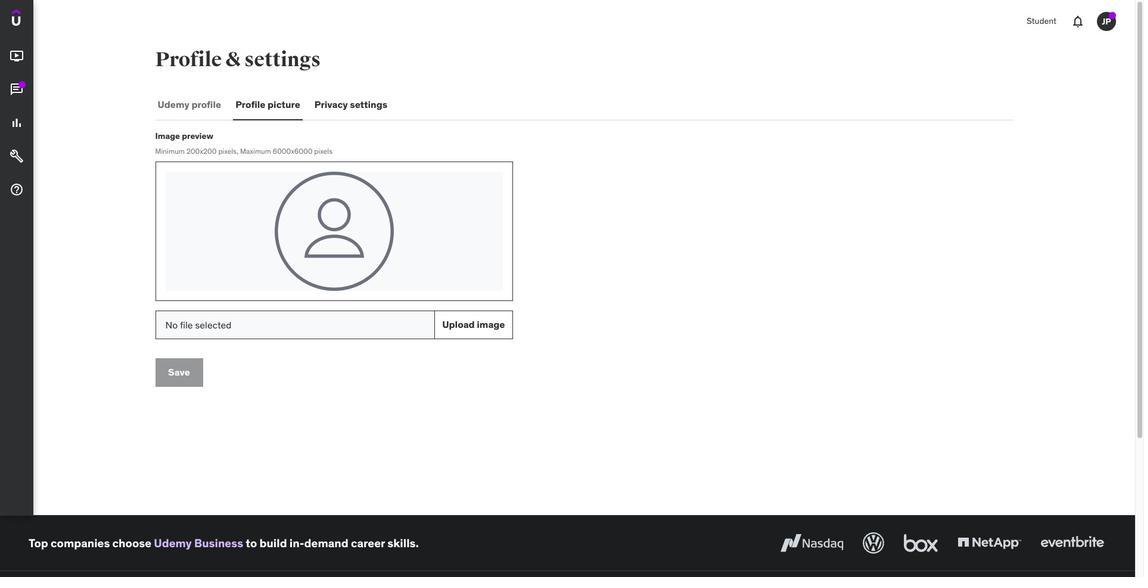 Task type: locate. For each thing, give the bounding box(es) containing it.
1 horizontal spatial settings
[[350, 99, 388, 111]]

image
[[155, 130, 180, 141]]

3 medium image from the top
[[10, 149, 24, 163]]

1 horizontal spatial profile
[[236, 99, 266, 111]]

&
[[226, 47, 241, 72]]

udemy
[[158, 99, 189, 111], [154, 536, 192, 550]]

top
[[29, 536, 48, 550]]

settings
[[244, 47, 321, 72], [350, 99, 388, 111]]

1 vertical spatial udemy
[[154, 536, 192, 550]]

build
[[260, 536, 287, 550]]

preview
[[182, 130, 213, 141]]

maximum
[[240, 147, 271, 156]]

image
[[477, 318, 505, 330]]

udemy right choose
[[154, 536, 192, 550]]

1 medium image from the top
[[10, 49, 24, 63]]

medium image
[[10, 49, 24, 63], [10, 116, 24, 130], [10, 149, 24, 163], [10, 183, 24, 197]]

settings right privacy
[[350, 99, 388, 111]]

udemy up image
[[158, 99, 189, 111]]

profile left &
[[155, 47, 222, 72]]

200x200
[[187, 147, 217, 156]]

to
[[246, 536, 257, 550]]

1 vertical spatial profile
[[236, 99, 266, 111]]

0 vertical spatial udemy
[[158, 99, 189, 111]]

no file selected
[[165, 319, 232, 331]]

profile for profile picture
[[236, 99, 266, 111]]

save
[[168, 366, 190, 378]]

profile
[[192, 99, 221, 111]]

demand
[[304, 536, 349, 550]]

profile
[[155, 47, 222, 72], [236, 99, 266, 111]]

profile & settings
[[155, 47, 321, 72]]

udemy profile
[[158, 99, 221, 111]]

0 horizontal spatial profile
[[155, 47, 222, 72]]

0 vertical spatial settings
[[244, 47, 321, 72]]

settings up picture
[[244, 47, 321, 72]]

no
[[165, 319, 178, 331]]

profile left picture
[[236, 99, 266, 111]]

top companies choose udemy business to build in-demand career skills.
[[29, 536, 419, 550]]

0 vertical spatial profile
[[155, 47, 222, 72]]

1 vertical spatial settings
[[350, 99, 388, 111]]

notifications image
[[1071, 14, 1086, 29]]

eventbrite image
[[1038, 530, 1107, 556]]

6000x6000
[[273, 147, 313, 156]]

career
[[351, 536, 385, 550]]

file
[[180, 319, 193, 331]]

skills.
[[388, 536, 419, 550]]

privacy settings button
[[312, 91, 390, 119]]

choose
[[112, 536, 151, 550]]

profile inside "button"
[[236, 99, 266, 111]]



Task type: vqa. For each thing, say whether or not it's contained in the screenshot.
THE MINIMUM
yes



Task type: describe. For each thing, give the bounding box(es) containing it.
profile picture
[[236, 99, 300, 111]]

netapp image
[[956, 530, 1024, 556]]

privacy settings
[[315, 99, 388, 111]]

udemy business link
[[154, 536, 243, 550]]

pixels
[[314, 147, 333, 156]]

selected
[[195, 319, 232, 331]]

image preview minimum 200x200 pixels, maximum 6000x6000 pixels
[[155, 130, 333, 156]]

save button
[[155, 358, 203, 387]]

student
[[1027, 16, 1057, 26]]

settings inside button
[[350, 99, 388, 111]]

2 medium image from the top
[[10, 116, 24, 130]]

4 medium image from the top
[[10, 183, 24, 197]]

udemy image
[[12, 10, 66, 30]]

upload
[[443, 318, 475, 330]]

profile picture button
[[233, 91, 303, 119]]

jp link
[[1093, 7, 1121, 36]]

nasdaq image
[[778, 530, 847, 556]]

udemy profile button
[[155, 91, 224, 119]]

upload image
[[443, 318, 505, 330]]

picture
[[268, 99, 300, 111]]

in-
[[290, 536, 304, 550]]

minimum
[[155, 147, 185, 156]]

privacy
[[315, 99, 348, 111]]

profile for profile & settings
[[155, 47, 222, 72]]

udemy inside the udemy profile "button"
[[158, 99, 189, 111]]

companies
[[51, 536, 110, 550]]

volkswagen image
[[861, 530, 887, 556]]

business
[[194, 536, 243, 550]]

jp
[[1102, 16, 1112, 27]]

student link
[[1020, 7, 1064, 36]]

box image
[[901, 530, 941, 556]]

you have alerts image
[[1109, 12, 1117, 19]]

medium image
[[10, 82, 24, 97]]

pixels,
[[218, 147, 238, 156]]

0 horizontal spatial settings
[[244, 47, 321, 72]]



